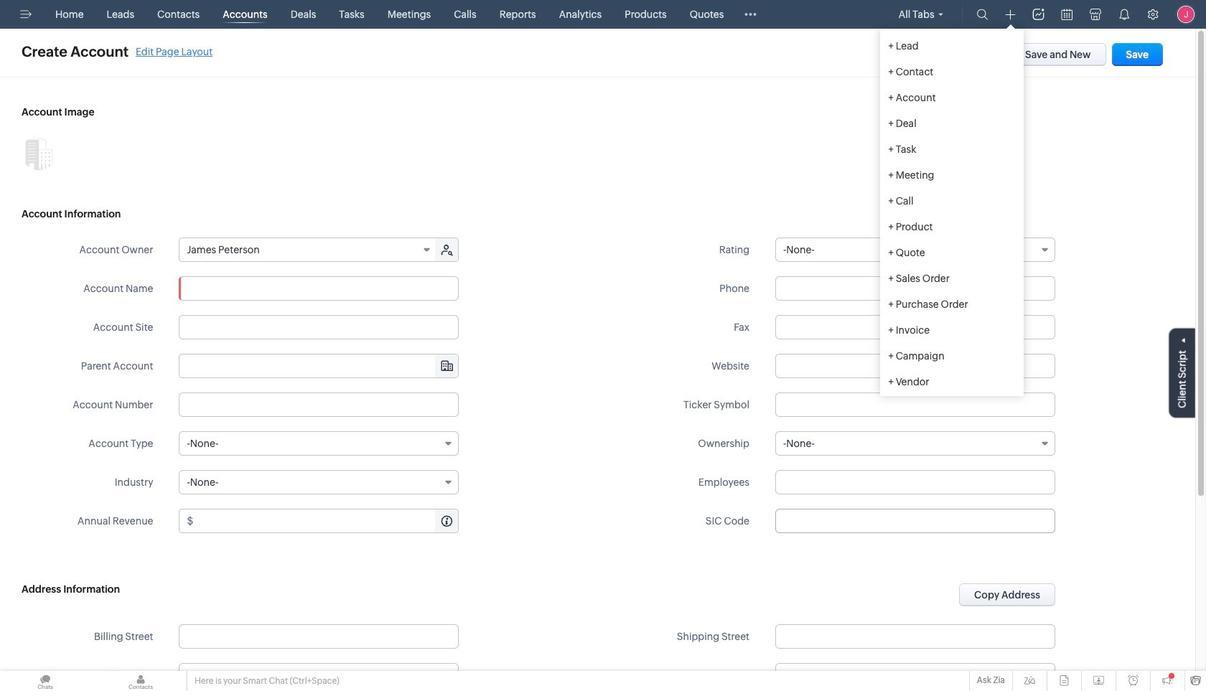 Task type: vqa. For each thing, say whether or not it's contained in the screenshot.
HOME link
no



Task type: describe. For each thing, give the bounding box(es) containing it.
search image
[[977, 9, 988, 20]]

contacts image
[[95, 671, 186, 691]]

marketplace image
[[1090, 9, 1101, 20]]

sales motivator image
[[1033, 9, 1044, 20]]



Task type: locate. For each thing, give the bounding box(es) containing it.
quick actions image
[[1006, 9, 1016, 20]]

calendar image
[[1062, 9, 1073, 20]]

notifications image
[[1119, 9, 1130, 20]]

chats image
[[0, 671, 90, 691]]

configure settings image
[[1147, 9, 1159, 20]]



